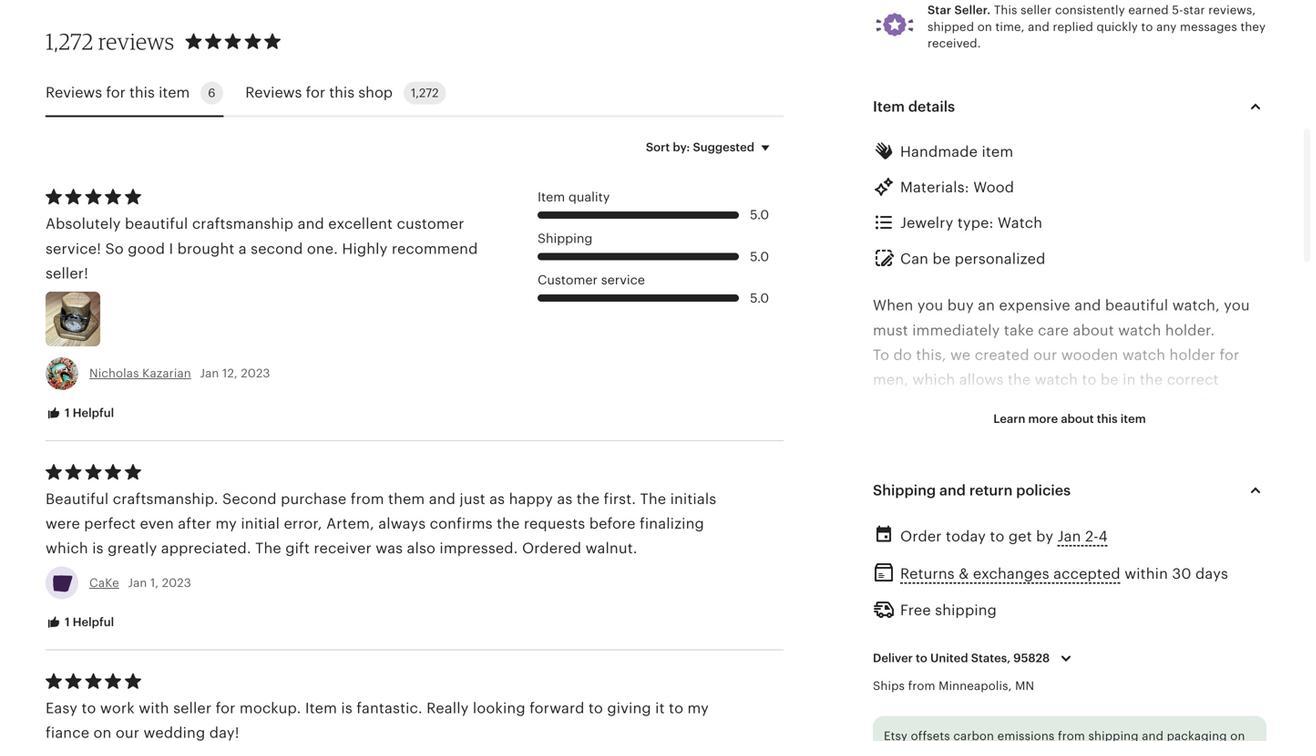 Task type: describe. For each thing, give the bounding box(es) containing it.
correct
[[1167, 372, 1219, 388]]

recommend
[[392, 241, 478, 257]]

in inside the mens watch holder is presented in three variants of the form: a circle (cylinder), a hexagon and a triangle.
[[1104, 619, 1117, 636]]

mockup.
[[240, 700, 301, 716]]

holder.
[[1166, 322, 1215, 338]]

craftsmanship.
[[113, 491, 218, 507]]

0 vertical spatial the
[[640, 491, 666, 507]]

the inside our hexagon watch stand is a stylish accessory and an excellent addition to the unusual design of any room. it is suitable for both modern smartwatches, such as apple watch and regular models with a steel or leather strap.
[[1023, 496, 1046, 512]]

triangle.
[[1167, 644, 1227, 661]]

handmade item
[[901, 143, 1014, 160]]

for down 1,272 reviews
[[106, 85, 126, 101]]

to inside our hexagon watch stand is a stylish accessory and an excellent addition to the unusual design of any room. it is suitable for both modern smartwatches, such as apple watch and regular models with a steel or leather strap.
[[1005, 496, 1019, 512]]

seller.
[[955, 3, 991, 17]]

perfect
[[84, 515, 136, 532]]

1,272 reviews
[[46, 28, 174, 55]]

ships from minneapolis, mn
[[873, 679, 1035, 693]]

1 vertical spatial jan
[[1058, 528, 1082, 544]]

on inside easy to work with seller for mockup. item is fantastic. really looking forward to giving it to my fiance on our wedding day!
[[93, 725, 112, 741]]

impressed.
[[440, 540, 518, 557]]

hexagon inside our hexagon watch stand is a stylish accessory and an excellent addition to the unusual design of any room. it is suitable for both modern smartwatches, such as apple watch and regular models with a steel or leather strap.
[[904, 471, 965, 487]]

to right it
[[669, 700, 684, 716]]

stand inside the height of the stand is 6,8 cm / 2.7'', and the diameter is 10cm / 3.9''
[[999, 694, 1038, 710]]

brought
[[177, 241, 235, 257]]

1 horizontal spatial watch
[[998, 215, 1043, 231]]

about inside dropdown button
[[1061, 412, 1094, 426]]

view details of this review photo by nicholas kazarian image
[[46, 292, 100, 346]]

a down presented
[[1047, 644, 1055, 661]]

craftsmanship
[[192, 216, 294, 232]]

walnut.
[[586, 540, 638, 557]]

our inside easy to work with seller for mockup. item is fantastic. really looking forward to giving it to my fiance on our wedding day!
[[116, 725, 140, 741]]

watch up keep
[[1035, 372, 1078, 388]]

shop
[[359, 85, 393, 101]]

fiance
[[46, 725, 89, 741]]

2 vertical spatial be
[[920, 421, 938, 438]]

on inside this seller consistently earned 5-star reviews, shipped on time, and replied quickly to any messages they received.
[[978, 20, 993, 34]]

immediately
[[913, 322, 1000, 338]]

modern
[[1010, 520, 1066, 537]]

the inside the mens watch holder is presented in three variants of the form: a circle (cylinder), a hexagon and a triangle.
[[1241, 619, 1264, 636]]

item inside dropdown button
[[1121, 412, 1146, 426]]

helpful for 1st the 1 helpful button from the bottom of the page
[[73, 615, 114, 629]]

any inside this seller consistently earned 5-star reviews, shipped on time, and replied quickly to any messages they received.
[[1157, 20, 1177, 34]]

1 for 2nd the 1 helpful button from the bottom
[[65, 406, 70, 420]]

easy to work with seller for mockup. item is fantastic. really looking forward to giving it to my fiance on our wedding day!
[[46, 700, 709, 741]]

within
[[1125, 566, 1169, 582]]

it
[[1256, 496, 1265, 512]]

watch down holder.
[[1123, 347, 1166, 363]]

2 you from the left
[[1224, 297, 1250, 314]]

suitable
[[889, 520, 945, 537]]

the left dial
[[1166, 396, 1189, 413]]

steel
[[1156, 545, 1190, 562]]

watch inside the mens watch holder is presented in three variants of the form: a circle (cylinder), a hexagon and a triangle.
[[915, 619, 958, 636]]

1 horizontal spatial jan
[[200, 367, 219, 380]]

nicholas
[[89, 367, 139, 380]]

is inside the mens watch holder is presented in three variants of the form: a circle (cylinder), a hexagon and a triangle.
[[1012, 619, 1024, 636]]

we
[[951, 347, 971, 363]]

always
[[379, 515, 426, 532]]

second
[[222, 491, 277, 507]]

and inside the mens watch holder is presented in three variants of the form: a circle (cylinder), a hexagon and a triangle.
[[1125, 644, 1151, 661]]

seller inside this seller consistently earned 5-star reviews, shipped on time, and replied quickly to any messages they received.
[[1021, 3, 1052, 17]]

4
[[1099, 528, 1108, 544]]

ordered
[[522, 540, 582, 557]]

details
[[909, 98, 955, 115]]

for left shop
[[306, 85, 325, 101]]

before
[[589, 515, 636, 532]]

a up within
[[1144, 545, 1152, 562]]

accepted
[[1054, 566, 1121, 582]]

excellent inside absolutely beautiful craftsmanship and excellent customer service!  so good i brought a second one.  highly recommend seller!
[[328, 216, 393, 232]]

1 helpful for 1st the 1 helpful button from the bottom of the page
[[62, 615, 114, 629]]

watch inside our hexagon watch stand is a stylish accessory and an excellent addition to the unusual design of any room. it is suitable for both modern smartwatches, such as apple watch and regular models with a steel or leather strap.
[[919, 545, 964, 562]]

to down wooden
[[1082, 372, 1097, 388]]

jan 2-4 button
[[1058, 523, 1108, 550]]

watch inside our hexagon watch stand is a stylish accessory and an excellent addition to the unusual design of any room. it is suitable for both modern smartwatches, such as apple watch and regular models with a steel or leather strap.
[[969, 471, 1013, 487]]

0 vertical spatial 2023
[[241, 367, 270, 380]]

a up "unusual"
[[1076, 471, 1084, 487]]

holder inside when you buy an expensive and beautiful watch, you must immediately take care about watch holder. to do this, we created our wooden watch holder for men, which allows the watch to be in the correct position, the strap to keep its shape, and the dial glass not to be scratched.
[[1170, 347, 1216, 363]]

1,
[[150, 576, 159, 590]]

artem,
[[326, 515, 375, 532]]

ships
[[873, 679, 905, 693]]

beautiful craftsmanship. second purchase from them and just as happy as the first. the initials were perfect even after my initial error, artem, always confirms the requests before finalizing which is greatly appreciated. the gift receiver was also impressed. ordered walnut.
[[46, 491, 717, 557]]

item for item quality
[[538, 190, 565, 204]]

learn
[[994, 412, 1026, 426]]

can
[[901, 251, 929, 267]]

shipping for shipping
[[538, 231, 593, 246]]

star
[[928, 3, 952, 17]]

appreciated.
[[161, 540, 251, 557]]

5.0 for quality
[[750, 208, 769, 222]]

a down three
[[1155, 644, 1163, 661]]

2-
[[1086, 528, 1099, 544]]

is left 10cm
[[941, 719, 952, 735]]

0 horizontal spatial as
[[490, 491, 505, 507]]

the down triangle.
[[1187, 694, 1210, 710]]

stand inside our hexagon watch stand is a stylish accessory and an excellent addition to the unusual design of any room. it is suitable for both modern smartwatches, such as apple watch and regular models with a steel or leather strap.
[[1017, 471, 1056, 487]]

stylish
[[1088, 471, 1133, 487]]

from inside beautiful craftsmanship. second purchase from them and just as happy as the first. the initials were perfect even after my initial error, artem, always confirms the requests before finalizing which is greatly appreciated. the gift receiver was also impressed. ordered walnut.
[[351, 491, 384, 507]]

is inside easy to work with seller for mockup. item is fantastic. really looking forward to giving it to my fiance on our wedding day!
[[341, 700, 353, 716]]

can be personalized
[[901, 251, 1046, 267]]

my inside easy to work with seller for mockup. item is fantastic. really looking forward to giving it to my fiance on our wedding day!
[[688, 700, 709, 716]]

sort by: suggested
[[646, 140, 755, 154]]

1 1 helpful button from the top
[[32, 396, 128, 430]]

design
[[1110, 496, 1158, 512]]

and right shape,
[[1135, 396, 1162, 413]]

looking
[[473, 700, 526, 716]]

this inside dropdown button
[[1097, 412, 1118, 426]]

to right "easy"
[[82, 700, 96, 716]]

get
[[1009, 528, 1033, 544]]

1 helpful for 2nd the 1 helpful button from the bottom
[[62, 406, 114, 420]]

the left first.
[[577, 491, 600, 507]]

policies
[[1017, 482, 1071, 498]]

leather
[[1213, 545, 1263, 562]]

1 vertical spatial the
[[255, 540, 281, 557]]

1 vertical spatial be
[[1101, 372, 1119, 388]]

reviews for reviews for this item
[[46, 85, 102, 101]]

returns & exchanges accepted within 30 days
[[901, 566, 1229, 582]]

of inside our hexagon watch stand is a stylish accessory and an excellent addition to the unusual design of any room. it is suitable for both modern smartwatches, such as apple watch and regular models with a steel or leather strap.
[[1162, 496, 1177, 512]]

as inside our hexagon watch stand is a stylish accessory and an excellent addition to the unusual design of any room. it is suitable for both modern smartwatches, such as apple watch and regular models with a steel or leather strap.
[[1216, 520, 1231, 537]]

and inside the height of the stand is 6,8 cm / 2.7'', and the diameter is 10cm / 3.9''
[[1157, 694, 1183, 710]]

one.
[[307, 241, 338, 257]]

greatly
[[108, 540, 157, 557]]

sort
[[646, 140, 670, 154]]

6,8
[[1058, 694, 1080, 710]]

is up "unusual"
[[1060, 471, 1072, 487]]

2 5.0 from the top
[[750, 249, 769, 264]]

work
[[100, 700, 135, 716]]

an inside when you buy an expensive and beautiful watch, you must immediately take care about watch holder. to do this, we created our wooden watch holder for men, which allows the watch to be in the correct position, the strap to keep its shape, and the dial glass not to be scratched.
[[978, 297, 995, 314]]

customer
[[397, 216, 465, 232]]

service
[[601, 273, 645, 287]]

to left keep
[[1007, 396, 1021, 413]]

personalized
[[955, 251, 1046, 267]]

just
[[460, 491, 486, 507]]

when
[[873, 297, 914, 314]]

1 vertical spatial /
[[999, 719, 1005, 735]]

care
[[1038, 322, 1069, 338]]

happy
[[509, 491, 553, 507]]

is left the 6,8 at right
[[1042, 694, 1054, 710]]

hexagon inside the mens watch holder is presented in three variants of the form: a circle (cylinder), a hexagon and a triangle.
[[1059, 644, 1121, 661]]

watch left holder.
[[1119, 322, 1162, 338]]

3.9''
[[1009, 719, 1039, 735]]

materials:
[[901, 179, 970, 196]]

a right deliver
[[915, 644, 924, 661]]

glass
[[1223, 396, 1259, 413]]

10cm
[[956, 719, 995, 735]]

the down minneapolis,
[[972, 694, 995, 710]]

variants
[[1162, 619, 1219, 636]]

mn
[[1016, 679, 1035, 693]]

beautiful
[[46, 491, 109, 507]]

the left correct
[[1140, 372, 1163, 388]]

return
[[970, 482, 1013, 498]]

the down "created"
[[1008, 372, 1031, 388]]

1 vertical spatial 2023
[[162, 576, 191, 590]]

replied
[[1053, 20, 1094, 34]]

earned
[[1129, 3, 1169, 17]]

after
[[178, 515, 212, 532]]

form:
[[873, 644, 911, 661]]

shipping
[[935, 602, 997, 619]]

deliver to united states, 95828 button
[[860, 639, 1091, 678]]

1,272 for 1,272 reviews
[[46, 28, 94, 55]]

and inside this seller consistently earned 5-star reviews, shipped on time, and replied quickly to any messages they received.
[[1028, 20, 1050, 34]]

reviews for this item
[[46, 85, 190, 101]]

and up room.
[[1213, 471, 1240, 487]]

this for item
[[129, 85, 155, 101]]

gift
[[286, 540, 310, 557]]

returns & exchanges accepted button
[[901, 561, 1121, 587]]

cm
[[1084, 694, 1106, 710]]



Task type: vqa. For each thing, say whether or not it's contained in the screenshot.
KAZARIAN
yes



Task type: locate. For each thing, give the bounding box(es) containing it.
0 vertical spatial any
[[1157, 20, 1177, 34]]

0 vertical spatial seller
[[1021, 3, 1052, 17]]

item left details
[[873, 98, 905, 115]]

0 vertical spatial stand
[[1017, 471, 1056, 487]]

days
[[1196, 566, 1229, 582]]

1 1 helpful from the top
[[62, 406, 114, 420]]

is
[[1060, 471, 1072, 487], [873, 520, 885, 537], [92, 540, 104, 557], [1012, 619, 1024, 636], [1042, 694, 1054, 710], [341, 700, 353, 716], [941, 719, 952, 735]]

be up shape,
[[1101, 372, 1119, 388]]

item for item details
[[873, 98, 905, 115]]

1 horizontal spatial reviews
[[245, 85, 302, 101]]

watch up personalized
[[998, 215, 1043, 231]]

0 horizontal spatial which
[[46, 540, 88, 557]]

/ right cm
[[1110, 694, 1116, 710]]

this for shop
[[329, 85, 355, 101]]

sort by: suggested button
[[632, 128, 790, 166]]

good
[[128, 241, 165, 257]]

is up apple
[[873, 520, 885, 537]]

an inside our hexagon watch stand is a stylish accessory and an excellent addition to the unusual design of any room. it is suitable for both modern smartwatches, such as apple watch and regular models with a steel or leather strap.
[[1244, 471, 1261, 487]]

on down seller.
[[978, 20, 993, 34]]

for inside easy to work with seller for mockup. item is fantastic. really looking forward to giving it to my fiance on our wedding day!
[[216, 700, 236, 716]]

as
[[490, 491, 505, 507], [557, 491, 573, 507], [1216, 520, 1231, 537]]

1 horizontal spatial of
[[1162, 496, 1177, 512]]

1 vertical spatial hexagon
[[1059, 644, 1121, 661]]

0 horizontal spatial with
[[139, 700, 169, 716]]

1 vertical spatial watch
[[919, 545, 964, 562]]

stand down mn
[[999, 694, 1038, 710]]

0 horizontal spatial 1,272
[[46, 28, 94, 55]]

requests
[[524, 515, 585, 532]]

the right variants
[[1241, 619, 1264, 636]]

buy
[[948, 297, 974, 314]]

deliver to united states, 95828
[[873, 652, 1050, 665]]

0 vertical spatial of
[[1162, 496, 1177, 512]]

0 horizontal spatial jan
[[128, 576, 147, 590]]

stand right return
[[1017, 471, 1056, 487]]

0 vertical spatial shipping
[[538, 231, 593, 246]]

0 vertical spatial 1,272
[[46, 28, 94, 55]]

1 helpful down nicholas
[[62, 406, 114, 420]]

free
[[901, 602, 931, 619]]

5-
[[1172, 3, 1184, 17]]

jan left 12,
[[200, 367, 219, 380]]

0 vertical spatial our
[[1034, 347, 1058, 363]]

absolutely beautiful craftsmanship and excellent customer service!  so good i brought a second one.  highly recommend seller!
[[46, 216, 478, 282]]

1 horizontal spatial 2023
[[241, 367, 270, 380]]

2 vertical spatial item
[[1121, 412, 1146, 426]]

absolutely
[[46, 216, 121, 232]]

item inside tab list
[[159, 85, 190, 101]]

three
[[1121, 619, 1158, 636]]

1 vertical spatial about
[[1061, 412, 1094, 426]]

0 horizontal spatial this
[[129, 85, 155, 101]]

in up shape,
[[1123, 372, 1136, 388]]

to left united
[[916, 652, 928, 665]]

nicholas kazarian jan 12, 2023
[[89, 367, 270, 380]]

this left shop
[[329, 85, 355, 101]]

for up glass
[[1220, 347, 1240, 363]]

such
[[1178, 520, 1212, 537]]

2 helpful from the top
[[73, 615, 114, 629]]

men,
[[873, 372, 909, 388]]

with up wedding
[[139, 700, 169, 716]]

beautiful up holder.
[[1106, 297, 1169, 314]]

any inside our hexagon watch stand is a stylish accessory and an excellent addition to the unusual design of any room. it is suitable for both modern smartwatches, such as apple watch and regular models with a steel or leather strap.
[[1181, 496, 1206, 512]]

and down three
[[1125, 644, 1151, 661]]

2 horizontal spatial the
[[873, 694, 899, 710]]

excellent up highly in the top of the page
[[328, 216, 393, 232]]

beautiful inside absolutely beautiful craftsmanship and excellent customer service!  so good i brought a second one.  highly recommend seller!
[[125, 216, 188, 232]]

about up wooden
[[1073, 322, 1115, 338]]

of inside the mens watch holder is presented in three variants of the form: a circle (cylinder), a hexagon and a triangle.
[[1223, 619, 1237, 636]]

the down initial
[[255, 540, 281, 557]]

0 vertical spatial in
[[1123, 372, 1136, 388]]

hexagon up addition
[[904, 471, 965, 487]]

1,272 right shop
[[411, 86, 439, 100]]

jan left 1,
[[128, 576, 147, 590]]

for inside our hexagon watch stand is a stylish accessory and an excellent addition to the unusual design of any room. it is suitable for both modern smartwatches, such as apple watch and regular models with a steel or leather strap.
[[949, 520, 969, 537]]

take
[[1004, 322, 1034, 338]]

with
[[1109, 545, 1140, 562], [139, 700, 169, 716]]

2023 right 12,
[[241, 367, 270, 380]]

models
[[1053, 545, 1105, 562]]

1 vertical spatial shipping
[[873, 482, 936, 498]]

reviews for reviews for this shop
[[245, 85, 302, 101]]

2 vertical spatial the
[[873, 694, 899, 710]]

regular
[[999, 545, 1049, 562]]

1 vertical spatial 1,272
[[411, 86, 439, 100]]

2 reviews from the left
[[245, 85, 302, 101]]

0 horizontal spatial shipping
[[538, 231, 593, 246]]

1 horizontal spatial you
[[1224, 297, 1250, 314]]

to left get
[[990, 528, 1005, 544]]

reviews
[[98, 28, 174, 55]]

1 horizontal spatial with
[[1109, 545, 1140, 562]]

on down work
[[93, 725, 112, 741]]

1,272 for 1,272
[[411, 86, 439, 100]]

0 horizontal spatial item
[[305, 700, 337, 716]]

1 vertical spatial 1
[[65, 615, 70, 629]]

to right not
[[901, 421, 916, 438]]

1 horizontal spatial beautiful
[[1106, 297, 1169, 314]]

0 horizontal spatial from
[[351, 491, 384, 507]]

returns
[[901, 566, 955, 582]]

0 vertical spatial with
[[1109, 545, 1140, 562]]

position,
[[873, 396, 935, 413]]

2 vertical spatial of
[[953, 694, 968, 710]]

1 5.0 from the top
[[750, 208, 769, 222]]

in
[[1123, 372, 1136, 388], [1104, 619, 1117, 636]]

you right the watch,
[[1224, 297, 1250, 314]]

0 horizontal spatial excellent
[[328, 216, 393, 232]]

watch
[[998, 215, 1043, 231], [919, 545, 964, 562]]

to left giving
[[589, 700, 603, 716]]

1 horizontal spatial item
[[538, 190, 565, 204]]

1 vertical spatial item
[[982, 143, 1014, 160]]

of inside the height of the stand is 6,8 cm / 2.7'', and the diameter is 10cm / 3.9''
[[953, 694, 968, 710]]

0 vertical spatial item
[[873, 98, 905, 115]]

the down happy
[[497, 515, 520, 532]]

and right 2.7'',
[[1157, 694, 1183, 710]]

1 vertical spatial an
[[1244, 471, 1261, 487]]

3 5.0 from the top
[[750, 291, 769, 305]]

this,
[[916, 347, 947, 363]]

from up height
[[908, 679, 936, 693]]

1 you from the left
[[918, 297, 944, 314]]

so
[[105, 241, 124, 257]]

an up it
[[1244, 471, 1261, 487]]

1 helpful from the top
[[73, 406, 114, 420]]

1 vertical spatial any
[[1181, 496, 1206, 512]]

deliver
[[873, 652, 913, 665]]

0 horizontal spatial watch
[[919, 545, 964, 562]]

of down accessory
[[1162, 496, 1177, 512]]

the up modern
[[1023, 496, 1046, 512]]

as down room.
[[1216, 520, 1231, 537]]

you left buy
[[918, 297, 944, 314]]

and up wooden
[[1075, 297, 1102, 314]]

item right mockup.
[[305, 700, 337, 716]]

with inside our hexagon watch stand is a stylish accessory and an excellent addition to the unusual design of any room. it is suitable for both modern smartwatches, such as apple watch and regular models with a steel or leather strap.
[[1109, 545, 1140, 562]]

1 reviews from the left
[[46, 85, 102, 101]]

0 horizontal spatial our
[[116, 725, 140, 741]]

and down today
[[968, 545, 995, 562]]

my inside beautiful craftsmanship. second purchase from them and just as happy as the first. the initials were perfect even after my initial error, artem, always confirms the requests before finalizing which is greatly appreciated. the gift receiver was also impressed. ordered walnut.
[[216, 515, 237, 532]]

1 horizontal spatial on
[[978, 20, 993, 34]]

highly
[[342, 241, 388, 257]]

for down addition
[[949, 520, 969, 537]]

a inside absolutely beautiful craftsmanship and excellent customer service!  so good i brought a second one.  highly recommend seller!
[[239, 241, 247, 257]]

beautiful up good
[[125, 216, 188, 232]]

1 vertical spatial from
[[908, 679, 936, 693]]

for inside when you buy an expensive and beautiful watch, you must immediately take care about watch holder. to do this, we created our wooden watch holder for men, which allows the watch to be in the correct position, the strap to keep its shape, and the dial glass not to be scratched.
[[1220, 347, 1240, 363]]

0 vertical spatial holder
[[1170, 347, 1216, 363]]

customer service
[[538, 273, 645, 287]]

1 horizontal spatial my
[[688, 700, 709, 716]]

smartwatches,
[[1070, 520, 1174, 537]]

about inside when you buy an expensive and beautiful watch, you must immediately take care about watch holder. to do this, we created our wooden watch holder for men, which allows the watch to be in the correct position, the strap to keep its shape, and the dial glass not to be scratched.
[[1073, 322, 1115, 338]]

created
[[975, 347, 1030, 363]]

which down this,
[[913, 372, 956, 388]]

and left just
[[429, 491, 456, 507]]

tab list
[[46, 71, 784, 117]]

item details
[[873, 98, 955, 115]]

minneapolis,
[[939, 679, 1012, 693]]

initials
[[671, 491, 717, 507]]

item up wood
[[982, 143, 1014, 160]]

tab list containing reviews for this item
[[46, 71, 784, 117]]

circle
[[928, 644, 967, 661]]

for up day!
[[216, 700, 236, 716]]

and up 'one.'
[[298, 216, 324, 232]]

purchase
[[281, 491, 347, 507]]

shipping inside dropdown button
[[873, 482, 936, 498]]

this down reviews
[[129, 85, 155, 101]]

1,272 left reviews
[[46, 28, 94, 55]]

any down 5-
[[1157, 20, 1177, 34]]

1 up beautiful
[[65, 406, 70, 420]]

1 vertical spatial beautiful
[[1106, 297, 1169, 314]]

wood
[[974, 179, 1015, 196]]

1 vertical spatial stand
[[999, 694, 1038, 710]]

to inside this seller consistently earned 5-star reviews, shipped on time, and replied quickly to any messages they received.
[[1142, 20, 1154, 34]]

the
[[640, 491, 666, 507], [255, 540, 281, 557], [873, 694, 899, 710]]

2 1 from the top
[[65, 615, 70, 629]]

about right more
[[1061, 412, 1094, 426]]

1 vertical spatial holder
[[962, 619, 1008, 636]]

1 vertical spatial with
[[139, 700, 169, 716]]

2 horizontal spatial of
[[1223, 619, 1237, 636]]

1 for 1st the 1 helpful button from the bottom of the page
[[65, 615, 70, 629]]

the inside the height of the stand is 6,8 cm / 2.7'', and the diameter is 10cm / 3.9''
[[873, 694, 899, 710]]

as up the requests
[[557, 491, 573, 507]]

0 vertical spatial excellent
[[328, 216, 393, 232]]

0 vertical spatial helpful
[[73, 406, 114, 420]]

1 horizontal spatial item
[[982, 143, 1014, 160]]

shipping for shipping and return policies
[[873, 482, 936, 498]]

with inside easy to work with seller for mockup. item is fantastic. really looking forward to giving it to my fiance on our wedding day!
[[139, 700, 169, 716]]

easy
[[46, 700, 78, 716]]

0 horizontal spatial you
[[918, 297, 944, 314]]

cake
[[89, 576, 119, 590]]

a down craftsmanship
[[239, 241, 247, 257]]

1,272 inside tab list
[[411, 86, 439, 100]]

the left strap
[[939, 396, 963, 413]]

excellent inside our hexagon watch stand is a stylish accessory and an excellent addition to the unusual design of any room. it is suitable for both modern smartwatches, such as apple watch and regular models with a steel or leather strap.
[[873, 496, 938, 512]]

shipping and return policies
[[873, 482, 1071, 498]]

strap.
[[873, 570, 914, 586]]

0 horizontal spatial reviews
[[46, 85, 102, 101]]

our down work
[[116, 725, 140, 741]]

2 vertical spatial jan
[[128, 576, 147, 590]]

this right the its on the bottom of the page
[[1097, 412, 1118, 426]]

0 horizontal spatial 2023
[[162, 576, 191, 590]]

1 horizontal spatial this
[[329, 85, 355, 101]]

presented
[[1028, 619, 1100, 636]]

1 vertical spatial on
[[93, 725, 112, 741]]

0 horizontal spatial item
[[159, 85, 190, 101]]

materials: wood
[[901, 179, 1015, 196]]

1 vertical spatial item
[[538, 190, 565, 204]]

1 up "easy"
[[65, 615, 70, 629]]

1 vertical spatial our
[[116, 725, 140, 741]]

6
[[208, 86, 216, 100]]

wedding
[[144, 725, 205, 741]]

in inside when you buy an expensive and beautiful watch, you must immediately take care about watch holder. to do this, we created our wooden watch holder for men, which allows the watch to be in the correct position, the strap to keep its shape, and the dial glass not to be scratched.
[[1123, 372, 1136, 388]]

1 vertical spatial 1 helpful
[[62, 615, 114, 629]]

0 horizontal spatial seller
[[173, 700, 212, 716]]

any up such
[[1181, 496, 1206, 512]]

of right variants
[[1223, 619, 1237, 636]]

1 vertical spatial excellent
[[873, 496, 938, 512]]

my right after
[[216, 515, 237, 532]]

item inside easy to work with seller for mockup. item is fantastic. really looking forward to giving it to my fiance on our wedding day!
[[305, 700, 337, 716]]

1 horizontal spatial an
[[1244, 471, 1261, 487]]

1 1 from the top
[[65, 406, 70, 420]]

0 horizontal spatial in
[[1104, 619, 1117, 636]]

2023 right 1,
[[162, 576, 191, 590]]

item
[[159, 85, 190, 101], [982, 143, 1014, 160], [1121, 412, 1146, 426]]

shipped
[[928, 20, 975, 34]]

quickly
[[1097, 20, 1138, 34]]

30
[[1173, 566, 1192, 582]]

5.0 for service
[[750, 291, 769, 305]]

our inside when you buy an expensive and beautiful watch, you must immediately take care about watch holder. to do this, we created our wooden watch holder for men, which allows the watch to be in the correct position, the strap to keep its shape, and the dial glass not to be scratched.
[[1034, 347, 1058, 363]]

1 horizontal spatial which
[[913, 372, 956, 388]]

must
[[873, 322, 909, 338]]

suggested
[[693, 140, 755, 154]]

holder up correct
[[1170, 347, 1216, 363]]

and inside absolutely beautiful craftsmanship and excellent customer service!  so good i brought a second one.  highly recommend seller!
[[298, 216, 324, 232]]

/ left 3.9''
[[999, 719, 1005, 735]]

2 1 helpful button from the top
[[32, 606, 128, 639]]

shipping up customer
[[538, 231, 593, 246]]

0 horizontal spatial holder
[[962, 619, 1008, 636]]

1 helpful button down nicholas
[[32, 396, 128, 430]]

accessory
[[1137, 471, 1209, 487]]

and inside dropdown button
[[940, 482, 966, 498]]

item inside dropdown button
[[873, 98, 905, 115]]

to up order today to get by jan 2-4
[[1005, 496, 1019, 512]]

you
[[918, 297, 944, 314], [1224, 297, 1250, 314]]

united
[[931, 652, 969, 665]]

1 helpful button down the cake
[[32, 606, 128, 639]]

both
[[973, 520, 1006, 537]]

star
[[1184, 3, 1206, 17]]

95828
[[1014, 652, 1050, 665]]

unusual
[[1050, 496, 1106, 512]]

seller inside easy to work with seller for mockup. item is fantastic. really looking forward to giving it to my fiance on our wedding day!
[[173, 700, 212, 716]]

2 1 helpful from the top
[[62, 615, 114, 629]]

and inside beautiful craftsmanship. second purchase from them and just as happy as the first. the initials were perfect even after my initial error, artem, always confirms the requests before finalizing which is greatly appreciated. the gift receiver was also impressed. ordered walnut.
[[429, 491, 456, 507]]

1 vertical spatial helpful
[[73, 615, 114, 629]]

2 horizontal spatial this
[[1097, 412, 1118, 426]]

which inside beautiful craftsmanship. second purchase from them and just as happy as the first. the initials were perfect even after my initial error, artem, always confirms the requests before finalizing which is greatly appreciated. the gift receiver was also impressed. ordered walnut.
[[46, 540, 88, 557]]

from up artem,
[[351, 491, 384, 507]]

0 vertical spatial be
[[933, 251, 951, 267]]

helpful down the cake link
[[73, 615, 114, 629]]

beautiful inside when you buy an expensive and beautiful watch, you must immediately take care about watch holder. to do this, we created our wooden watch holder for men, which allows the watch to be in the correct position, the strap to keep its shape, and the dial glass not to be scratched.
[[1106, 297, 1169, 314]]

watch down free shipping
[[915, 619, 958, 636]]

more
[[1029, 412, 1058, 426]]

0 vertical spatial from
[[351, 491, 384, 507]]

5.0
[[750, 208, 769, 222], [750, 249, 769, 264], [750, 291, 769, 305]]

0 vertical spatial about
[[1073, 322, 1115, 338]]

which inside when you buy an expensive and beautiful watch, you must immediately take care about watch holder. to do this, we created our wooden watch holder for men, which allows the watch to be in the correct position, the strap to keep its shape, and the dial glass not to be scratched.
[[913, 372, 956, 388]]

of
[[1162, 496, 1177, 512], [1223, 619, 1237, 636], [953, 694, 968, 710]]

or
[[1194, 545, 1209, 562]]

holder
[[1170, 347, 1216, 363], [962, 619, 1008, 636]]

first.
[[604, 491, 636, 507]]

0 vertical spatial item
[[159, 85, 190, 101]]

item left 6 on the top
[[159, 85, 190, 101]]

to inside dropdown button
[[916, 652, 928, 665]]

received.
[[928, 37, 981, 50]]

1 vertical spatial my
[[688, 700, 709, 716]]

1 vertical spatial in
[[1104, 619, 1117, 636]]

expensive
[[999, 297, 1071, 314]]

2 horizontal spatial jan
[[1058, 528, 1082, 544]]

1 horizontal spatial the
[[640, 491, 666, 507]]

the down ships on the bottom
[[873, 694, 899, 710]]

1 horizontal spatial our
[[1034, 347, 1058, 363]]

diameter
[[873, 719, 937, 735]]

0 horizontal spatial beautiful
[[125, 216, 188, 232]]

wooden
[[1062, 347, 1119, 363]]

1 horizontal spatial hexagon
[[1059, 644, 1121, 661]]

2 vertical spatial 5.0
[[750, 291, 769, 305]]

be down the position,
[[920, 421, 938, 438]]

with down the smartwatches,
[[1109, 545, 1140, 562]]

0 vertical spatial 1 helpful button
[[32, 396, 128, 430]]

0 horizontal spatial hexagon
[[904, 471, 965, 487]]

holder inside the mens watch holder is presented in three variants of the form: a circle (cylinder), a hexagon and a triangle.
[[962, 619, 1008, 636]]

0 vertical spatial watch
[[998, 215, 1043, 231]]

in left three
[[1104, 619, 1117, 636]]

hexagon down presented
[[1059, 644, 1121, 661]]

when you buy an expensive and beautiful watch, you must immediately take care about watch holder. to do this, we created our wooden watch holder for men, which allows the watch to be in the correct position, the strap to keep its shape, and the dial glass not to be scratched.
[[873, 297, 1259, 438]]

confirms
[[430, 515, 493, 532]]

1 vertical spatial which
[[46, 540, 88, 557]]

1 horizontal spatial as
[[557, 491, 573, 507]]

reviews right 6 on the top
[[245, 85, 302, 101]]

my right it
[[688, 700, 709, 716]]

0 vertical spatial /
[[1110, 694, 1116, 710]]

watch up returns
[[919, 545, 964, 562]]

time,
[[996, 20, 1025, 34]]

1 helpful down the cake
[[62, 615, 114, 629]]

0 vertical spatial on
[[978, 20, 993, 34]]

1 horizontal spatial holder
[[1170, 347, 1216, 363]]

1 helpful
[[62, 406, 114, 420], [62, 615, 114, 629]]

0 horizontal spatial of
[[953, 694, 968, 710]]

shipping up 'suitable'
[[873, 482, 936, 498]]

helpful for 2nd the 1 helpful button from the bottom
[[73, 406, 114, 420]]

day!
[[209, 725, 239, 741]]

seller
[[1021, 3, 1052, 17], [173, 700, 212, 716]]

0 horizontal spatial on
[[93, 725, 112, 741]]

helpful down nicholas
[[73, 406, 114, 420]]

kazarian
[[142, 367, 191, 380]]

our
[[1034, 347, 1058, 363], [116, 725, 140, 741]]

item details button
[[857, 85, 1283, 128]]

is inside beautiful craftsmanship. second purchase from them and just as happy as the first. the initials were perfect even after my initial error, artem, always confirms the requests before finalizing which is greatly appreciated. the gift receiver was also impressed. ordered walnut.
[[92, 540, 104, 557]]

1 vertical spatial 5.0
[[750, 249, 769, 264]]

watch
[[1119, 322, 1162, 338], [1123, 347, 1166, 363], [1035, 372, 1078, 388], [969, 471, 1013, 487], [915, 619, 958, 636]]

our down care
[[1034, 347, 1058, 363]]



